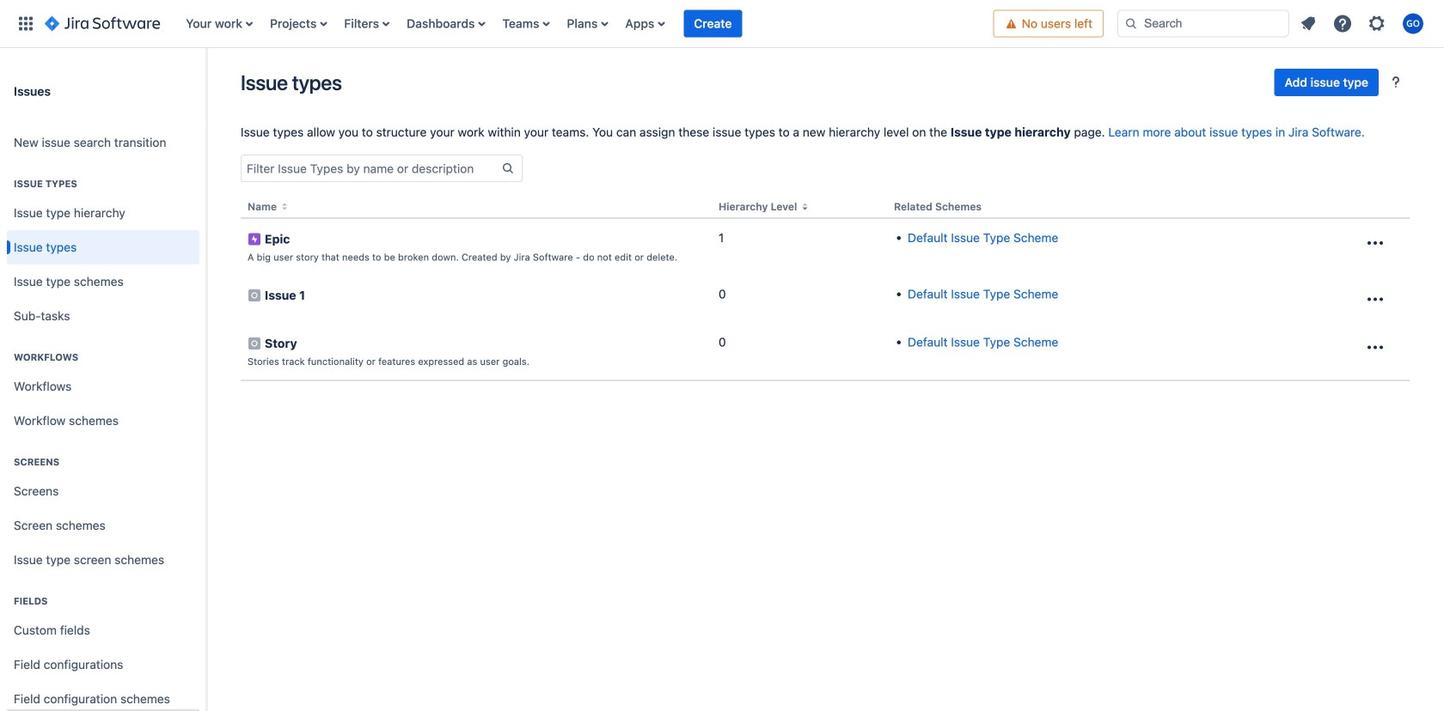 Task type: vqa. For each thing, say whether or not it's contained in the screenshot.
heading corresponding to Fields group
yes



Task type: describe. For each thing, give the bounding box(es) containing it.
appswitcher icon image
[[15, 13, 36, 34]]

fields group
[[7, 578, 199, 712]]

heading for "screens" group
[[7, 456, 199, 469]]

1 horizontal spatial list
[[1293, 8, 1434, 39]]

notifications image
[[1298, 13, 1319, 34]]

0 horizontal spatial list
[[177, 0, 994, 48]]

Filter Issue Types by name or description text field
[[242, 156, 501, 181]]

screens group
[[7, 439, 199, 583]]

heading for issue types group
[[7, 177, 199, 191]]

search image
[[1125, 17, 1138, 31]]

heading for workflows group
[[7, 351, 199, 365]]

actions image
[[1365, 337, 1386, 358]]

heading for the fields group
[[7, 595, 199, 609]]



Task type: locate. For each thing, give the bounding box(es) containing it.
help image
[[1333, 13, 1353, 34]]

sidebar navigation image
[[187, 69, 225, 103]]

1 heading from the top
[[7, 177, 199, 191]]

Search field
[[1118, 10, 1290, 37]]

1 actions image from the top
[[1365, 233, 1386, 254]]

workflows group
[[7, 334, 199, 444]]

2 heading from the top
[[7, 351, 199, 365]]

1 vertical spatial actions image
[[1365, 289, 1386, 310]]

issue types group
[[7, 160, 199, 339]]

4 heading from the top
[[7, 595, 199, 609]]

settings image
[[1367, 13, 1388, 34]]

primary element
[[10, 0, 994, 48]]

None search field
[[1118, 10, 1290, 37]]

learn more image
[[1386, 72, 1407, 93]]

list
[[177, 0, 994, 48], [1293, 8, 1434, 39]]

heading
[[7, 177, 199, 191], [7, 351, 199, 365], [7, 456, 199, 469], [7, 595, 199, 609]]

list item
[[684, 0, 742, 48]]

jira software image
[[45, 13, 160, 34], [45, 13, 160, 34]]

actions image
[[1365, 233, 1386, 254], [1365, 289, 1386, 310]]

banner
[[0, 0, 1445, 48]]

0 vertical spatial actions image
[[1365, 233, 1386, 254]]

your profile and settings image
[[1403, 13, 1424, 34]]

2 actions image from the top
[[1365, 289, 1386, 310]]

group
[[1275, 69, 1410, 96]]

3 heading from the top
[[7, 456, 199, 469]]



